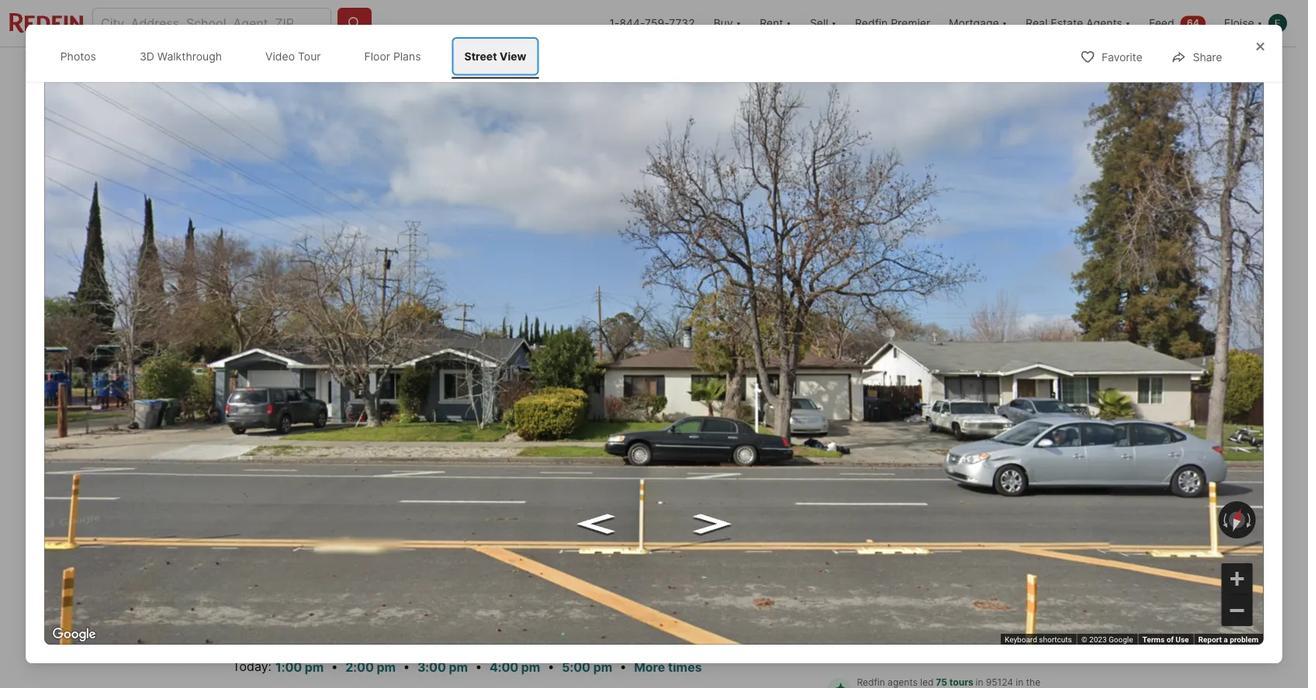 Task type: vqa. For each thing, say whether or not it's contained in the screenshot.
Continue with Facebook button
no



Task type: locate. For each thing, give the bounding box(es) containing it.
, left san
[[342, 484, 346, 499]]

0 vertical spatial floor
[[364, 50, 390, 63]]

• left 3:00
[[403, 659, 410, 675]]

1 vertical spatial walkthrough
[[297, 400, 365, 414]]

0 horizontal spatial walkthrough
[[157, 50, 222, 63]]

0 vertical spatial tour
[[850, 454, 886, 476]]

4:00 pm button
[[489, 658, 541, 678]]

tour
[[850, 454, 886, 476], [960, 632, 985, 647]]

3d walkthrough inside 3d walkthrough button
[[280, 400, 365, 414]]

walkthrough inside tab
[[157, 50, 222, 63]]

tab
[[537, 50, 660, 88]]

0 horizontal spatial tour
[[850, 454, 886, 476]]

0 vertical spatial 3d walkthrough
[[140, 50, 222, 63]]

0 vertical spatial a
[[348, 607, 356, 622]]

feed
[[1149, 17, 1174, 30]]

0 horizontal spatial street view
[[464, 50, 526, 63]]

of right 47% in the bottom of the page
[[306, 628, 318, 644]]

0 horizontal spatial 3d
[[140, 50, 154, 63]]

weeks.
[[507, 628, 548, 644]]

1 inside 1 bath
[[511, 520, 519, 542]]

nov
[[1009, 531, 1030, 542]]

favorite button
[[1067, 41, 1156, 72]]

1757
[[232, 484, 261, 499]]

for
[[246, 455, 268, 469]]

0 horizontal spatial view
[[500, 50, 526, 63]]

est.
[[232, 545, 251, 558]]

3d for tab list containing photos
[[140, 50, 154, 63]]

0 horizontal spatial street
[[464, 50, 497, 63]]

jose
[[378, 484, 410, 499]]

1 vertical spatial video
[[419, 400, 450, 414]]

1 horizontal spatial plans
[[533, 400, 562, 414]]

1 vertical spatial 3d walkthrough
[[280, 400, 365, 414]]

844-
[[619, 17, 645, 30]]

0 horizontal spatial 3d walkthrough
[[140, 50, 222, 63]]

3
[[444, 520, 456, 542]]

person
[[887, 582, 919, 594]]

0 horizontal spatial floor plans
[[364, 50, 421, 63]]

oct down 30
[[856, 531, 876, 542]]

market
[[382, 607, 424, 622]]

schedule
[[901, 632, 957, 647]]

0 horizontal spatial ,
[[342, 484, 346, 499]]

street view tab
[[452, 37, 539, 76]]

1 horizontal spatial 1
[[1014, 502, 1025, 529]]

report
[[1198, 636, 1222, 645]]

tour for schedule
[[960, 632, 985, 647]]

2 pm from the left
[[377, 660, 396, 676]]

tour up monday
[[850, 454, 886, 476]]

3d walkthrough up active 'link'
[[280, 400, 365, 414]]

tour right schedule
[[960, 632, 985, 647]]

property
[[438, 62, 482, 75]]

0 horizontal spatial plans
[[393, 50, 421, 63]]

1 horizontal spatial floor
[[504, 400, 531, 414]]

,
[[342, 484, 346, 499], [410, 484, 413, 499]]

search link
[[250, 60, 318, 78]]

-
[[301, 455, 306, 469]]

oct
[[856, 531, 876, 542], [933, 531, 953, 542]]

1 horizontal spatial walkthrough
[[297, 400, 365, 414]]

map entry image
[[694, 454, 797, 557]]

street view inside tab
[[464, 50, 526, 63]]

of left use
[[1167, 636, 1174, 645]]

1 up nov
[[1014, 502, 1025, 529]]

property details
[[438, 62, 519, 75]]

1 oct from the left
[[856, 531, 876, 542]]

3d walkthrough down city, address, school, agent, zip 'search field'
[[140, 50, 222, 63]]

1 horizontal spatial tour
[[960, 632, 985, 647]]

video
[[265, 50, 295, 63], [419, 400, 450, 414]]

list box
[[821, 568, 1064, 608]]

next image
[[1045, 503, 1070, 528]]

0 horizontal spatial a
[[348, 607, 356, 622]]

tab list containing photos
[[45, 34, 554, 79]]

0 horizontal spatial video
[[265, 50, 295, 63]]

bath
[[511, 544, 538, 559]]

1 inside wednesday 1 nov
[[1014, 502, 1025, 529]]

tab list
[[45, 34, 554, 79], [232, 47, 748, 88]]

City, Address, School, Agent, ZIP search field
[[92, 8, 331, 39]]

0 vertical spatial street view
[[464, 50, 526, 63]]

0 vertical spatial floor plans
[[364, 50, 421, 63]]

3d right photos
[[140, 50, 154, 63]]

chat
[[1030, 582, 1050, 594]]

© 2023 google
[[1081, 636, 1133, 645]]

1 vertical spatial street view
[[616, 400, 677, 414]]

terms
[[1143, 636, 1165, 645]]

video inside "tab"
[[265, 50, 295, 63]]

redfin premier button
[[846, 0, 940, 47]]

3d up sale
[[280, 400, 295, 414]]

1 horizontal spatial street
[[616, 400, 649, 414]]

of inside san jose is a hot market 47% of homes accept an offer within 2 weeks. tour it before it's gone!
[[306, 628, 318, 644]]

photos tab
[[48, 37, 109, 76]]

0 vertical spatial street
[[464, 50, 497, 63]]

• left 2:00
[[331, 659, 338, 675]]

google image
[[49, 625, 100, 646]]

a
[[348, 607, 356, 622], [1224, 636, 1228, 645]]

0 horizontal spatial of
[[306, 628, 318, 644]]

keyboard shortcuts
[[1005, 636, 1072, 645]]

user photo image
[[1269, 14, 1287, 33]]

pm right 1:00
[[305, 660, 324, 676]]

1 vertical spatial floor plans
[[504, 400, 562, 414]]

approved
[[356, 545, 407, 558]]

overview tab
[[335, 50, 420, 88]]

0 vertical spatial 3d
[[140, 50, 154, 63]]

1 vertical spatial floor
[[504, 400, 531, 414]]

1 vertical spatial plans
[[533, 400, 562, 414]]

• left more
[[620, 659, 627, 675]]

tour for go
[[850, 454, 886, 476]]

oct inside monday 30 oct
[[856, 531, 876, 542]]

list box containing tour in person
[[821, 568, 1064, 608]]

walkthrough up active 'link'
[[297, 400, 365, 414]]

floor inside "tab"
[[364, 50, 390, 63]]

1 horizontal spatial oct
[[933, 531, 953, 542]]

1-844-759-7732 link
[[609, 17, 695, 30]]

it
[[581, 628, 588, 644]]

0 horizontal spatial 1
[[511, 520, 519, 542]]

None button
[[831, 479, 901, 552], [907, 480, 978, 552], [984, 480, 1055, 552], [831, 479, 901, 552], [907, 480, 978, 552], [984, 480, 1055, 552]]

1757 hillsdale ave, san jose, ca 95124 image
[[232, 91, 815, 435], [821, 91, 1064, 260], [821, 266, 1064, 435]]

1 vertical spatial 3d
[[280, 400, 295, 414]]

pm right 3:00
[[449, 660, 468, 676]]

street
[[464, 50, 497, 63], [616, 400, 649, 414]]

tour in person
[[854, 582, 919, 594]]

0 vertical spatial walkthrough
[[157, 50, 222, 63]]

3d for 3d walkthrough button
[[280, 400, 295, 414]]

2
[[496, 628, 503, 644]]

$1,098,000 est. $8,010 /mo get pre-approved
[[232, 520, 407, 558]]

a right report
[[1224, 636, 1228, 645]]

1 horizontal spatial street view
[[616, 400, 677, 414]]

$8,010
[[255, 545, 289, 558]]

1 horizontal spatial view
[[651, 400, 677, 414]]

1 horizontal spatial ,
[[410, 484, 413, 499]]

tour inside button
[[960, 632, 985, 647]]

of
[[306, 628, 318, 644], [1167, 636, 1174, 645]]

homes
[[321, 628, 361, 644]]

property details tab
[[420, 50, 537, 88]]

shortcuts
[[1039, 636, 1072, 645]]

1 horizontal spatial video
[[419, 400, 450, 414]]

• left 4:00
[[475, 659, 482, 675]]

0 vertical spatial plans
[[393, 50, 421, 63]]

video button
[[384, 392, 463, 423]]

bath link
[[511, 544, 538, 559]]

tour via video chat
[[966, 582, 1050, 594]]

walkthrough down city, address, school, agent, zip 'search field'
[[157, 50, 222, 63]]

0 vertical spatial video
[[265, 50, 295, 63]]

1 up bath 'link' at bottom left
[[511, 520, 519, 542]]

oct down 31
[[933, 531, 953, 542]]

1,060 sq ft
[[578, 520, 627, 559]]

1 vertical spatial tour
[[960, 632, 985, 647]]

redfin
[[855, 17, 888, 30]]

street view inside button
[[616, 400, 677, 414]]

problem
[[1230, 636, 1259, 645]]

monday 30 oct
[[846, 489, 886, 542]]

within
[[457, 628, 492, 644]]

2023
[[1089, 636, 1107, 645]]

2 oct from the left
[[933, 531, 953, 542]]

photos
[[60, 50, 96, 63]]

1:00 pm button
[[275, 658, 325, 678]]

3d walkthrough inside 3d walkthrough tab
[[140, 50, 222, 63]]

4:00
[[490, 660, 518, 676]]

1 • from the left
[[331, 659, 338, 675]]

jose
[[303, 607, 332, 622]]

•
[[331, 659, 338, 675], [403, 659, 410, 675], [475, 659, 482, 675], [548, 659, 555, 675], [620, 659, 627, 675]]

1 vertical spatial street
[[616, 400, 649, 414]]

sale
[[271, 455, 298, 469]]

$1,098,000
[[232, 520, 334, 542]]

sq
[[578, 544, 593, 559]]

3d inside tab
[[140, 50, 154, 63]]

street inside button
[[616, 400, 649, 414]]

pre-
[[334, 545, 356, 558]]

dialog
[[26, 25, 1282, 664]]

3 beds
[[444, 520, 473, 559]]

walkthrough inside button
[[297, 400, 365, 414]]

0 vertical spatial view
[[500, 50, 526, 63]]

share button
[[1158, 41, 1235, 72]]

• left 5:00
[[548, 659, 555, 675]]

30
[[851, 502, 881, 529]]

walkthrough for tab list containing photos
[[157, 50, 222, 63]]

oct inside tuesday 31 oct
[[933, 531, 953, 542]]

gone!
[[654, 628, 687, 644]]

schools
[[678, 62, 718, 75]]

a right is at bottom left
[[348, 607, 356, 622]]

tour
[[298, 50, 321, 63], [854, 582, 874, 594], [966, 582, 986, 594], [551, 628, 577, 644]]

, left ca
[[410, 484, 413, 499]]

0 horizontal spatial floor
[[364, 50, 390, 63]]

video for video
[[419, 400, 450, 414]]

walkthrough
[[157, 50, 222, 63], [297, 400, 365, 414]]

via
[[988, 582, 1001, 594]]

pm right 4:00
[[521, 660, 540, 676]]

tour inside option
[[854, 582, 874, 594]]

1 horizontal spatial a
[[1224, 636, 1228, 645]]

more times link
[[634, 660, 702, 676]]

1:00
[[275, 660, 302, 676]]

today:
[[232, 659, 272, 675]]

tab list containing search
[[232, 47, 748, 88]]

1 horizontal spatial 3d walkthrough
[[280, 400, 365, 414]]

1 vertical spatial a
[[1224, 636, 1228, 645]]

video inside button
[[419, 400, 450, 414]]

1 horizontal spatial floor plans
[[504, 400, 562, 414]]

1 vertical spatial view
[[651, 400, 677, 414]]

video for video tour
[[265, 50, 295, 63]]

monday
[[846, 489, 886, 500]]

1 horizontal spatial 3d
[[280, 400, 295, 414]]

0 horizontal spatial oct
[[856, 531, 876, 542]]

pm right 2:00
[[377, 660, 396, 676]]

42 photos button
[[950, 392, 1052, 423]]

pm right 5:00
[[593, 660, 612, 676]]

google
[[1109, 636, 1133, 645]]

3d inside button
[[280, 400, 295, 414]]

3 pm from the left
[[449, 660, 468, 676]]

tour in person option
[[821, 568, 934, 608]]



Task type: describe. For each thing, give the bounding box(es) containing it.
2:00 pm button
[[345, 658, 396, 678]]

video tour tab
[[253, 37, 333, 76]]

dialog containing photos
[[26, 25, 1282, 664]]

today: 1:00 pm • 2:00 pm • 3:00 pm • 4:00 pm • 5:00 pm • more times
[[232, 659, 702, 676]]

plans inside "tab"
[[393, 50, 421, 63]]

favorite
[[1102, 51, 1143, 64]]

2 , from the left
[[410, 484, 413, 499]]

7732
[[669, 17, 695, 30]]

©
[[1081, 636, 1087, 645]]

use
[[1176, 636, 1189, 645]]

premier
[[891, 17, 930, 30]]

more
[[634, 660, 665, 676]]

1-844-759-7732
[[609, 17, 695, 30]]

view inside street view tab
[[500, 50, 526, 63]]

ft
[[597, 544, 609, 559]]

active
[[309, 455, 348, 469]]

home
[[928, 454, 977, 476]]

get pre-approved link
[[312, 545, 407, 558]]

oct for 31
[[933, 531, 953, 542]]

1 pm from the left
[[305, 660, 324, 676]]

details
[[485, 62, 519, 75]]

floor plans inside floor plans 'button'
[[504, 400, 562, 414]]

tour inside san jose is a hot market 47% of homes accept an offer within 2 weeks. tour it before it's gone!
[[551, 628, 577, 644]]

4 • from the left
[[548, 659, 555, 675]]

floor inside 'button'
[[504, 400, 531, 414]]

plans inside 'button'
[[533, 400, 562, 414]]

walkthrough for 3d walkthrough button
[[297, 400, 365, 414]]

5:00
[[562, 660, 590, 676]]

3d walkthrough tab
[[127, 37, 234, 76]]

offer
[[426, 628, 453, 644]]

go tour this home
[[821, 454, 977, 476]]

64
[[1187, 17, 1199, 29]]

5:00 pm button
[[561, 658, 613, 678]]

hillsdale
[[264, 484, 316, 499]]

schedule tour
[[901, 632, 985, 647]]

2 • from the left
[[403, 659, 410, 675]]

wednesday 1 nov
[[991, 489, 1048, 542]]

search
[[281, 62, 318, 75]]

street inside tab
[[464, 50, 497, 63]]

floor plans tab
[[352, 37, 433, 76]]

1757 hillsdale ave , san jose , ca 95124
[[232, 484, 474, 499]]

5 pm from the left
[[593, 660, 612, 676]]

5 • from the left
[[620, 659, 627, 675]]

view inside street view button
[[651, 400, 677, 414]]

31
[[930, 502, 956, 529]]

this
[[890, 454, 923, 476]]

4 pm from the left
[[521, 660, 540, 676]]

3d walkthrough for 3d walkthrough button
[[280, 400, 365, 414]]

1 , from the left
[[342, 484, 346, 499]]

redfin premier
[[855, 17, 930, 30]]

share
[[1193, 51, 1222, 64]]

oct for 30
[[856, 531, 876, 542]]

3 • from the left
[[475, 659, 482, 675]]

tour inside option
[[966, 582, 986, 594]]

terms of use link
[[1143, 636, 1189, 645]]

san jose is a hot market 47% of homes accept an offer within 2 weeks. tour it before it's gone!
[[277, 607, 687, 644]]

schedule tour button
[[821, 621, 1064, 658]]

3:00 pm button
[[417, 658, 469, 678]]

floor plans inside floor plans "tab"
[[364, 50, 421, 63]]

tuesday 31 oct
[[921, 489, 964, 542]]

42
[[985, 400, 999, 414]]

a inside dialog
[[1224, 636, 1228, 645]]

1 bath
[[511, 520, 538, 559]]

schools tab
[[660, 50, 736, 88]]

before
[[592, 628, 630, 644]]

an
[[408, 628, 422, 644]]

video tour
[[265, 50, 321, 63]]

1 horizontal spatial of
[[1167, 636, 1174, 645]]

submit search image
[[347, 16, 362, 31]]

ca
[[417, 484, 434, 499]]

1-
[[609, 17, 619, 30]]

a inside san jose is a hot market 47% of homes accept an offer within 2 weeks. tour it before it's gone!
[[348, 607, 356, 622]]

keyboard shortcuts button
[[1005, 635, 1072, 646]]

in
[[877, 582, 885, 594]]

get
[[312, 545, 331, 558]]

keyboard
[[1005, 636, 1037, 645]]

go
[[821, 454, 846, 476]]

active link
[[309, 455, 348, 469]]

47%
[[277, 628, 303, 644]]

hot
[[359, 607, 379, 622]]

is
[[335, 607, 346, 622]]

tour via video chat option
[[934, 568, 1064, 608]]

tuesday
[[921, 489, 964, 500]]

2:00
[[346, 660, 374, 676]]

report a problem
[[1198, 636, 1259, 645]]

3d walkthrough for tab list containing photos
[[140, 50, 222, 63]]

accept
[[364, 628, 404, 644]]

1,060
[[578, 520, 627, 542]]

san
[[277, 607, 300, 622]]

3:00
[[417, 660, 446, 676]]

photos
[[1002, 400, 1039, 414]]

wednesday
[[991, 489, 1048, 500]]

759-
[[645, 17, 669, 30]]

tour inside "tab"
[[298, 50, 321, 63]]

95124
[[437, 484, 474, 499]]

report a problem link
[[1198, 636, 1259, 645]]



